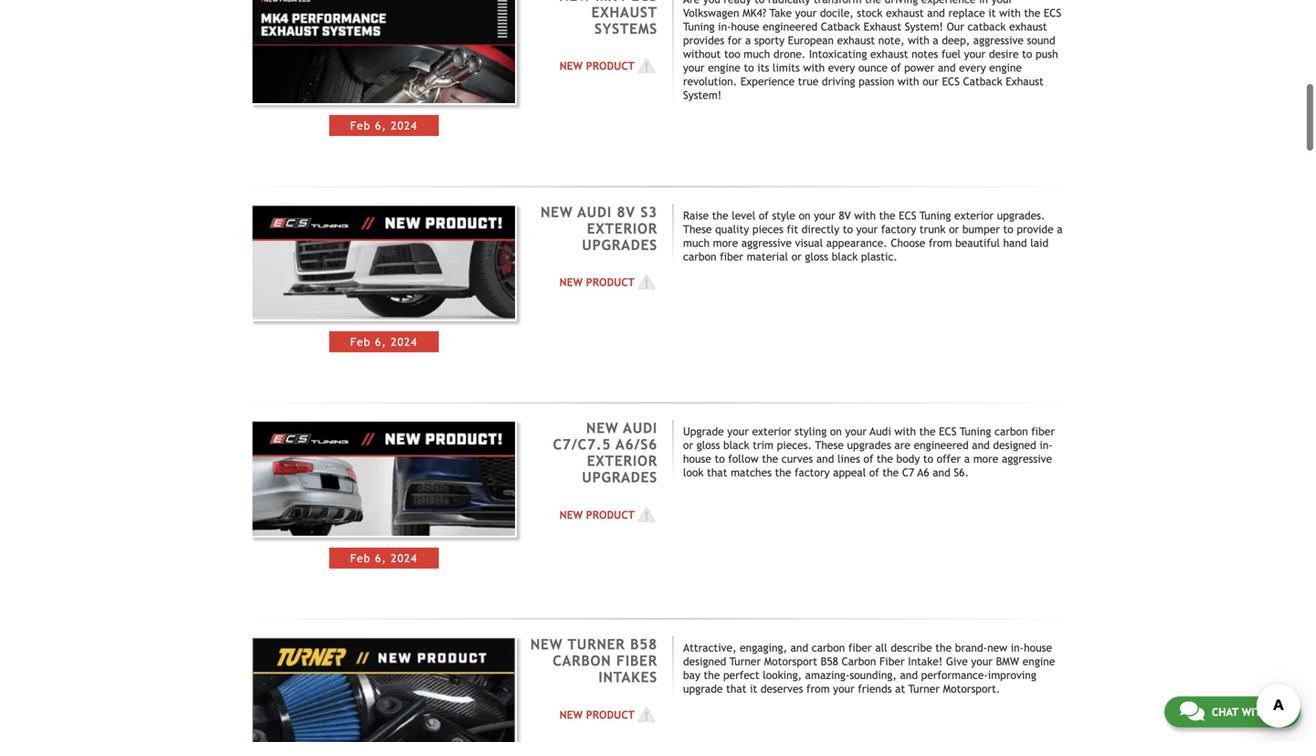 Task type: describe. For each thing, give the bounding box(es) containing it.
a inside raise the level of style on your 8v with the ecs tuning exterior upgrades. these quality pieces fit directly to your factory trunk or bumper to provide a much more aggressive visual appearance. choose from beautiful hand laid carbon fiber material or gloss black plastic.
[[1057, 223, 1063, 236]]

more inside 'upgrade your exterior styling on your audi with the ecs tuning carbon fiber or gloss black trim pieces. these upgrades are engineered and designed in- house to follow the curves and lines of the body to offer a more aggressive look that matches the factory appeal of the c7 a6 and s6.'
[[974, 453, 999, 466]]

upgrade
[[684, 425, 724, 438]]

from inside raise the level of style on your 8v with the ecs tuning exterior upgrades. these quality pieces fit directly to your factory trunk or bumper to provide a much more aggressive visual appearance. choose from beautiful hand laid carbon fiber material or gloss black plastic.
[[929, 236, 953, 249]]

4 image for new audi 8v s3 exterior upgrades
[[635, 273, 658, 292]]

appeal
[[834, 467, 866, 479]]

desire
[[989, 47, 1019, 60]]

gloss inside 'upgrade your exterior styling on your audi with the ecs tuning carbon fiber or gloss black trim pieces. these upgrades are engineered and designed in- house to follow the curves and lines of the body to offer a more aggressive look that matches the factory appeal of the c7 a6 and s6.'
[[697, 439, 720, 452]]

that inside attractive, engaging, and carbon fiber all describe the brand-new in-house designed turner motorsport b58 carbon fiber intake! give your bmw engine bay the perfect looking, amazing-sounding, and performance-improving upgrade that it deserves from your friends at turner motorsport.
[[727, 683, 747, 696]]

the up sound
[[1025, 6, 1041, 19]]

replace
[[949, 6, 986, 19]]

your up appearance.
[[857, 223, 878, 236]]

the down curves
[[775, 467, 792, 479]]

fit
[[787, 223, 799, 236]]

engineered inside 'upgrade your exterior styling on your audi with the ecs tuning carbon fiber or gloss black trim pieces. these upgrades are engineered and designed in- house to follow the curves and lines of the body to offer a more aggressive look that matches the factory appeal of the c7 a6 and s6.'
[[914, 439, 969, 452]]

1 every from the left
[[829, 61, 856, 74]]

fiber inside attractive, engaging, and carbon fiber all describe the brand-new in-house designed turner motorsport b58 carbon fiber intake! give your bmw engine bay the perfect looking, amazing-sounding, and performance-improving upgrade that it deserves from your friends at turner motorsport.
[[880, 656, 905, 668]]

note,
[[879, 34, 905, 46]]

feb 6, 2024 for new audi 8v s3 exterior upgrades
[[350, 336, 418, 348]]

8v inside new audi 8v s3 exterior upgrades
[[617, 204, 636, 220]]

these inside 'upgrade your exterior styling on your audi with the ecs tuning carbon fiber or gloss black trim pieces. these upgrades are engineered and designed in- house to follow the curves and lines of the body to offer a more aggressive look that matches the factory appeal of the c7 a6 and s6.'
[[816, 439, 844, 452]]

systems
[[595, 20, 658, 37]]

ecs right our
[[943, 75, 960, 88]]

a6
[[918, 467, 930, 479]]

visual
[[796, 236, 823, 249]]

a inside 'upgrade your exterior styling on your audi with the ecs tuning carbon fiber or gloss black trim pieces. these upgrades are engineered and designed in- house to follow the curves and lines of the body to offer a more aggressive look that matches the factory appeal of the c7 a6 and s6.'
[[965, 453, 971, 466]]

these inside raise the level of style on your 8v with the ecs tuning exterior upgrades. these quality pieces fit directly to your factory trunk or bumper to provide a much more aggressive visual appearance. choose from beautiful hand laid carbon fiber material or gloss black plastic.
[[684, 223, 712, 236]]

black inside raise the level of style on your 8v with the ecs tuning exterior upgrades. these quality pieces fit directly to your factory trunk or bumper to provide a much more aggressive visual appearance. choose from beautiful hand laid carbon fiber material or gloss black plastic.
[[832, 250, 858, 263]]

1 vertical spatial system!
[[684, 89, 722, 101]]

intakes
[[599, 670, 658, 686]]

your down without
[[684, 61, 705, 74]]

bumper
[[963, 223, 1001, 236]]

upgrades.
[[998, 209, 1046, 222]]

intake!
[[909, 656, 943, 668]]

amazing-
[[806, 669, 850, 682]]

more inside raise the level of style on your 8v with the ecs tuning exterior upgrades. these quality pieces fit directly to your factory trunk or bumper to provide a much more aggressive visual appearance. choose from beautiful hand laid carbon fiber material or gloss black plastic.
[[713, 236, 739, 249]]

describe
[[891, 642, 933, 655]]

to up a6
[[924, 453, 934, 466]]

4 image for new mk4 ecs exhaust systems
[[635, 57, 658, 75]]

your down deep,
[[965, 47, 986, 60]]

new mk4 ecs exhaust systems
[[559, 0, 658, 37]]

docile,
[[820, 6, 854, 19]]

chat with us
[[1212, 706, 1286, 719]]

new mk4 ecs exhaust systems link
[[559, 0, 658, 37]]

your up upgrades
[[846, 425, 867, 438]]

drone.
[[774, 47, 806, 60]]

are
[[684, 0, 700, 5]]

with up notes
[[908, 34, 930, 46]]

your right in in the top of the page
[[992, 0, 1014, 5]]

product for new audi 8v s3 exterior upgrades
[[586, 276, 635, 289]]

hand
[[1004, 236, 1028, 249]]

upgrade your exterior styling on your audi with the ecs tuning carbon fiber or gloss black trim pieces. these upgrades are engineered and designed in- house to follow the curves and lines of the body to offer a more aggressive look that matches the factory appeal of the c7 a6 and s6.
[[684, 425, 1055, 479]]

a right for
[[746, 34, 751, 46]]

provide
[[1017, 223, 1054, 236]]

on inside raise the level of style on your 8v with the ecs tuning exterior upgrades. these quality pieces fit directly to your factory trunk or bumper to provide a much more aggressive visual appearance. choose from beautiful hand laid carbon fiber material or gloss black plastic.
[[799, 209, 811, 222]]

our
[[947, 20, 965, 33]]

trim
[[753, 439, 774, 452]]

appearance.
[[827, 236, 888, 249]]

6, for new audi 8v s3 exterior upgrades
[[375, 336, 387, 348]]

audi for new
[[578, 204, 612, 220]]

plastic.
[[862, 250, 898, 263]]

chat with us link
[[1165, 697, 1301, 728]]

its
[[758, 61, 770, 74]]

exhaust inside the new mk4 ecs exhaust systems
[[592, 4, 658, 20]]

with inside raise the level of style on your 8v with the ecs tuning exterior upgrades. these quality pieces fit directly to your factory trunk or bumper to provide a much more aggressive visual appearance. choose from beautiful hand laid carbon fiber material or gloss black plastic.
[[855, 209, 876, 222]]

provides
[[684, 34, 725, 46]]

aggressive inside 'upgrade your exterior styling on your audi with the ecs tuning carbon fiber or gloss black trim pieces. these upgrades are engineered and designed in- house to follow the curves and lines of the body to offer a more aggressive look that matches the factory appeal of the c7 a6 and s6.'
[[1002, 453, 1053, 466]]

house inside are you ready to radically transform the driving experience in your volkswagen mk4? take your docile, stock exhaust and replace it with the ecs tuning in-house engineered catback exhaust system! our catback exhaust provides for a sporty european exhaust note, with a deep, aggressive sound without too much drone. intoxicating exhaust notes fuel your desire to push your engine to its limits with every ounce of power and every engine revolution. experience true driving passion with our ecs catback exhaust system!
[[731, 20, 760, 33]]

4 image for new turner b58 carbon fiber intakes
[[635, 706, 658, 724]]

matches
[[731, 467, 772, 479]]

that inside 'upgrade your exterior styling on your audi with the ecs tuning carbon fiber or gloss black trim pieces. these upgrades are engineered and designed in- house to follow the curves and lines of the body to offer a more aggressive look that matches the factory appeal of the c7 a6 and s6.'
[[707, 467, 728, 479]]

to up "hand"
[[1004, 223, 1014, 236]]

directly
[[802, 223, 840, 236]]

1 vertical spatial or
[[792, 250, 802, 263]]

bmw
[[997, 656, 1020, 668]]

motorsport
[[765, 656, 818, 668]]

the up give on the bottom right of the page
[[936, 642, 952, 655]]

2 horizontal spatial exhaust
[[1006, 75, 1044, 88]]

2 horizontal spatial turner
[[909, 683, 940, 696]]

sporty
[[755, 34, 785, 46]]

with down 'power'
[[898, 75, 920, 88]]

exterior for 8v
[[587, 220, 658, 237]]

a6/s6
[[616, 437, 658, 453]]

carbon inside attractive, engaging, and carbon fiber all describe the brand-new in-house designed turner motorsport b58 carbon fiber intake! give your bmw engine bay the perfect looking, amazing-sounding, and performance-improving upgrade that it deserves from your friends at turner motorsport.
[[812, 642, 846, 655]]

fiber inside raise the level of style on your 8v with the ecs tuning exterior upgrades. these quality pieces fit directly to your factory trunk or bumper to provide a much more aggressive visual appearance. choose from beautiful hand laid carbon fiber material or gloss black plastic.
[[720, 250, 744, 263]]

new product for new audi c7/c7.5 a6/s6 exterior upgrades
[[560, 509, 635, 522]]

it inside attractive, engaging, and carbon fiber all describe the brand-new in-house designed turner motorsport b58 carbon fiber intake! give your bmw engine bay the perfect looking, amazing-sounding, and performance-improving upgrade that it deserves from your friends at turner motorsport.
[[750, 683, 758, 696]]

fiber inside attractive, engaging, and carbon fiber all describe the brand-new in-house designed turner motorsport b58 carbon fiber intake! give your bmw engine bay the perfect looking, amazing-sounding, and performance-improving upgrade that it deserves from your friends at turner motorsport.
[[849, 642, 872, 655]]

fuel
[[942, 47, 961, 60]]

of right "appeal" at the right bottom of page
[[870, 467, 880, 479]]

new inside the new mk4 ecs exhaust systems
[[559, 0, 592, 4]]

catback
[[968, 20, 1007, 33]]

perfect
[[724, 669, 760, 682]]

with up catback
[[1000, 6, 1021, 19]]

to up mk4?
[[755, 0, 765, 5]]

feb 6, 2024 for new mk4 ecs exhaust systems
[[350, 119, 418, 132]]

passion
[[859, 75, 895, 88]]

european
[[788, 34, 834, 46]]

your up directly
[[814, 209, 836, 222]]

chat
[[1212, 706, 1239, 719]]

upgrades
[[848, 439, 892, 452]]

exterior inside raise the level of style on your 8v with the ecs tuning exterior upgrades. these quality pieces fit directly to your factory trunk or bumper to provide a much more aggressive visual appearance. choose from beautiful hand laid carbon fiber material or gloss black plastic.
[[955, 209, 994, 222]]

the up choose
[[880, 209, 896, 222]]

1 horizontal spatial engine
[[990, 61, 1022, 74]]

the down upgrades
[[877, 453, 894, 466]]

with inside 'upgrade your exterior styling on your audi with the ecs tuning carbon fiber or gloss black trim pieces. these upgrades are engineered and designed in- house to follow the curves and lines of the body to offer a more aggressive look that matches the factory appeal of the c7 a6 and s6.'
[[895, 425, 917, 438]]

new turner b58 carbon fiber intakes image
[[251, 637, 517, 743]]

transform
[[814, 0, 862, 5]]

the up quality
[[712, 209, 729, 222]]

engaging,
[[740, 642, 788, 655]]

1 horizontal spatial driving
[[885, 0, 919, 5]]

your down brand-
[[972, 656, 993, 668]]

new audi c7/c7.5 a6/s6 exterior upgrades image
[[251, 420, 517, 538]]

looking,
[[763, 669, 802, 682]]

aggressive inside are you ready to radically transform the driving experience in your volkswagen mk4? take your docile, stock exhaust and replace it with the ecs tuning in-house engineered catback exhaust system! our catback exhaust provides for a sporty european exhaust note, with a deep, aggressive sound without too much drone. intoxicating exhaust notes fuel your desire to push your engine to its limits with every ounce of power and every engine revolution. experience true driving passion with our ecs catback exhaust system!
[[974, 34, 1024, 46]]

designed inside attractive, engaging, and carbon fiber all describe the brand-new in-house designed turner motorsport b58 carbon fiber intake! give your bmw engine bay the perfect looking, amazing-sounding, and performance-improving upgrade that it deserves from your friends at turner motorsport.
[[684, 656, 727, 668]]

factory inside raise the level of style on your 8v with the ecs tuning exterior upgrades. these quality pieces fit directly to your factory trunk or bumper to provide a much more aggressive visual appearance. choose from beautiful hand laid carbon fiber material or gloss black plastic.
[[882, 223, 917, 236]]

at
[[896, 683, 906, 696]]

intoxicating
[[809, 47, 868, 60]]

upgrades for c7/c7.5
[[582, 470, 658, 486]]

all
[[876, 642, 888, 655]]

exhaust down note,
[[871, 47, 909, 60]]

offer
[[937, 453, 961, 466]]

brand-
[[956, 642, 988, 655]]

6, for new mk4 ecs exhaust systems
[[375, 119, 387, 132]]

new audi c7/c7.5 a6/s6 exterior upgrades
[[553, 420, 658, 486]]

s3
[[641, 204, 658, 220]]

carbon inside 'upgrade your exterior styling on your audi with the ecs tuning carbon fiber or gloss black trim pieces. these upgrades are engineered and designed in- house to follow the curves and lines of the body to offer a more aggressive look that matches the factory appeal of the c7 a6 and s6.'
[[995, 425, 1029, 438]]

level
[[732, 209, 756, 222]]

of inside raise the level of style on your 8v with the ecs tuning exterior upgrades. these quality pieces fit directly to your factory trunk or bumper to provide a much more aggressive visual appearance. choose from beautiful hand laid carbon fiber material or gloss black plastic.
[[759, 209, 769, 222]]

the left c7
[[883, 467, 899, 479]]

s6.
[[954, 467, 969, 479]]

comments image
[[1180, 701, 1205, 723]]

0 horizontal spatial catback
[[821, 20, 861, 33]]

ecs inside the new mk4 ecs exhaust systems
[[632, 0, 658, 4]]

it inside are you ready to radically transform the driving experience in your volkswagen mk4? take your docile, stock exhaust and replace it with the ecs tuning in-house engineered catback exhaust system! our catback exhaust provides for a sporty european exhaust note, with a deep, aggressive sound without too much drone. intoxicating exhaust notes fuel your desire to push your engine to its limits with every ounce of power and every engine revolution. experience true driving passion with our ecs catback exhaust system!
[[989, 6, 996, 19]]

curves
[[782, 453, 813, 466]]

c7
[[903, 467, 915, 479]]

trunk
[[920, 223, 946, 236]]

exhaust up sound
[[1010, 20, 1048, 33]]

new audi c7/c7.5 a6/s6 exterior upgrades link
[[553, 420, 658, 486]]

0 horizontal spatial engine
[[708, 61, 741, 74]]

new audi 8v s3 exterior upgrades link
[[541, 204, 658, 253]]

much inside raise the level of style on your 8v with the ecs tuning exterior upgrades. these quality pieces fit directly to your factory trunk or bumper to provide a much more aggressive visual appearance. choose from beautiful hand laid carbon fiber material or gloss black plastic.
[[684, 236, 710, 249]]

c7/c7.5
[[553, 437, 612, 453]]

exhaust up note,
[[886, 6, 924, 19]]

in
[[980, 0, 989, 5]]

feb 6, 2024 for new audi c7/c7.5 a6/s6 exterior upgrades
[[350, 552, 418, 565]]

6, for new audi c7/c7.5 a6/s6 exterior upgrades
[[375, 552, 387, 565]]

new turner b58 carbon fiber intakes link
[[531, 637, 658, 686]]

us
[[1273, 706, 1286, 719]]

feb for new audi c7/c7.5 a6/s6 exterior upgrades
[[350, 552, 371, 565]]

black inside 'upgrade your exterior styling on your audi with the ecs tuning carbon fiber or gloss black trim pieces. these upgrades are engineered and designed in- house to follow the curves and lines of the body to offer a more aggressive look that matches the factory appeal of the c7 a6 and s6.'
[[724, 439, 750, 452]]

exterior inside 'upgrade your exterior styling on your audi with the ecs tuning carbon fiber or gloss black trim pieces. these upgrades are engineered and designed in- house to follow the curves and lines of the body to offer a more aggressive look that matches the factory appeal of the c7 a6 and s6.'
[[752, 425, 792, 438]]

new product for new mk4 ecs exhaust systems
[[560, 60, 635, 72]]

your down 'amazing-'
[[834, 683, 855, 696]]

of down upgrades
[[864, 453, 874, 466]]

2 every from the left
[[960, 61, 987, 74]]

carbon inside new turner b58 carbon fiber intakes
[[553, 653, 612, 670]]

gloss inside raise the level of style on your 8v with the ecs tuning exterior upgrades. these quality pieces fit directly to your factory trunk or bumper to provide a much more aggressive visual appearance. choose from beautiful hand laid carbon fiber material or gloss black plastic.
[[805, 250, 829, 263]]

new turner b58 carbon fiber intakes
[[531, 637, 658, 686]]

the up 'body'
[[920, 425, 936, 438]]

attractive,
[[684, 642, 737, 655]]

product for new turner b58 carbon fiber intakes
[[586, 709, 635, 722]]

your down radically
[[796, 6, 817, 19]]

ecs up sound
[[1044, 6, 1062, 19]]

designed inside 'upgrade your exterior styling on your audi with the ecs tuning carbon fiber or gloss black trim pieces. these upgrades are engineered and designed in- house to follow the curves and lines of the body to offer a more aggressive look that matches the factory appeal of the c7 a6 and s6.'
[[994, 439, 1037, 452]]

deserves
[[761, 683, 804, 696]]

ecs inside raise the level of style on your 8v with the ecs tuning exterior upgrades. these quality pieces fit directly to your factory trunk or bumper to provide a much more aggressive visual appearance. choose from beautiful hand laid carbon fiber material or gloss black plastic.
[[899, 209, 917, 222]]

raise
[[684, 209, 709, 222]]

feb 6, 2024 link for new audi 8v s3 exterior upgrades
[[251, 204, 517, 353]]

without
[[684, 47, 721, 60]]

to down sound
[[1023, 47, 1033, 60]]

new
[[988, 642, 1008, 655]]

0 vertical spatial or
[[949, 223, 960, 236]]

choose
[[891, 236, 926, 249]]



Task type: vqa. For each thing, say whether or not it's contained in the screenshot.
"desire"
yes



Task type: locate. For each thing, give the bounding box(es) containing it.
2 feb 6, 2024 link from the top
[[251, 204, 517, 353]]

0 horizontal spatial engineered
[[763, 20, 818, 33]]

engine down too
[[708, 61, 741, 74]]

with
[[1000, 6, 1021, 19], [908, 34, 930, 46], [804, 61, 825, 74], [898, 75, 920, 88], [855, 209, 876, 222], [895, 425, 917, 438], [1242, 706, 1269, 719]]

every down the "fuel"
[[960, 61, 987, 74]]

2024
[[391, 119, 418, 132], [391, 336, 418, 348], [391, 552, 418, 565]]

driving down intoxicating
[[822, 75, 856, 88]]

1 vertical spatial these
[[816, 439, 844, 452]]

these down styling
[[816, 439, 844, 452]]

3 feb 6, 2024 from the top
[[350, 552, 418, 565]]

1 vertical spatial factory
[[795, 467, 830, 479]]

1 horizontal spatial these
[[816, 439, 844, 452]]

0 vertical spatial feb
[[350, 119, 371, 132]]

b58 up 'amazing-'
[[821, 656, 839, 668]]

1 4 image from the top
[[635, 273, 658, 292]]

0 vertical spatial carbon
[[684, 250, 717, 263]]

b58 up intakes
[[631, 637, 658, 653]]

tuning inside are you ready to radically transform the driving experience in your volkswagen mk4? take your docile, stock exhaust and replace it with the ecs tuning in-house engineered catback exhaust system! our catback exhaust provides for a sporty european exhaust note, with a deep, aggressive sound without too much drone. intoxicating exhaust notes fuel your desire to push your engine to its limits with every ounce of power and every engine revolution. experience true driving passion with our ecs catback exhaust system!
[[684, 20, 715, 33]]

aggressive up material
[[742, 236, 792, 249]]

upgrades for 8v
[[582, 237, 658, 253]]

sounding,
[[850, 669, 897, 682]]

2 upgrades from the top
[[582, 470, 658, 486]]

2024 for new audi 8v s3 exterior upgrades
[[391, 336, 418, 348]]

our
[[923, 75, 939, 88]]

ecs up offer
[[939, 425, 957, 438]]

2 horizontal spatial audi
[[870, 425, 892, 438]]

1 vertical spatial house
[[684, 453, 712, 466]]

1 horizontal spatial system!
[[905, 20, 944, 33]]

aggressive right offer
[[1002, 453, 1053, 466]]

0 horizontal spatial carbon
[[553, 653, 612, 670]]

1 vertical spatial fiber
[[1032, 425, 1055, 438]]

3 feb 6, 2024 link from the top
[[251, 420, 517, 569]]

with up appearance.
[[855, 209, 876, 222]]

motorsport.
[[944, 683, 1001, 696]]

6, down new audi 8v s3 exterior upgrades image
[[375, 336, 387, 348]]

0 vertical spatial 4 image
[[635, 273, 658, 292]]

driving
[[885, 0, 919, 5], [822, 75, 856, 88]]

house inside attractive, engaging, and carbon fiber all describe the brand-new in-house designed turner motorsport b58 carbon fiber intake! give your bmw engine bay the perfect looking, amazing-sounding, and performance-improving upgrade that it deserves from your friends at turner motorsport.
[[1024, 642, 1053, 655]]

1 vertical spatial upgrades
[[582, 470, 658, 486]]

tuning up provides
[[684, 20, 715, 33]]

your
[[992, 0, 1014, 5], [796, 6, 817, 19], [965, 47, 986, 60], [684, 61, 705, 74], [814, 209, 836, 222], [857, 223, 878, 236], [728, 425, 749, 438], [846, 425, 867, 438], [972, 656, 993, 668], [834, 683, 855, 696]]

2024 for new audi c7/c7.5 a6/s6 exterior upgrades
[[391, 552, 418, 565]]

raise the level of style on your 8v with the ecs tuning exterior upgrades. these quality pieces fit directly to your factory trunk or bumper to provide a much more aggressive visual appearance. choose from beautiful hand laid carbon fiber material or gloss black plastic.
[[684, 209, 1063, 263]]

0 vertical spatial on
[[799, 209, 811, 222]]

on right style
[[799, 209, 811, 222]]

1 vertical spatial feb 6, 2024 link
[[251, 204, 517, 353]]

audi inside 'upgrade your exterior styling on your audi with the ecs tuning carbon fiber or gloss black trim pieces. these upgrades are engineered and designed in- house to follow the curves and lines of the body to offer a more aggressive look that matches the factory appeal of the c7 a6 and s6.'
[[870, 425, 892, 438]]

1 feb 6, 2024 link from the top
[[251, 0, 517, 136]]

you
[[704, 0, 721, 5]]

engineered up offer
[[914, 439, 969, 452]]

audi up upgrades
[[870, 425, 892, 438]]

engine up improving
[[1023, 656, 1056, 668]]

give
[[946, 656, 968, 668]]

improving
[[989, 669, 1037, 682]]

3 new product from the top
[[560, 509, 635, 522]]

1 vertical spatial gloss
[[697, 439, 720, 452]]

2 4 image from the top
[[635, 506, 658, 524]]

1 vertical spatial catback
[[964, 75, 1003, 88]]

or down visual
[[792, 250, 802, 263]]

ecs up choose
[[899, 209, 917, 222]]

1 exterior from the top
[[587, 220, 658, 237]]

feb for new audi 8v s3 exterior upgrades
[[350, 336, 371, 348]]

push
[[1036, 47, 1059, 60]]

engine inside attractive, engaging, and carbon fiber all describe the brand-new in-house designed turner motorsport b58 carbon fiber intake! give your bmw engine bay the perfect looking, amazing-sounding, and performance-improving upgrade that it deserves from your friends at turner motorsport.
[[1023, 656, 1056, 668]]

0 horizontal spatial driving
[[822, 75, 856, 88]]

feb down new mk4 ecs exhaust systems image
[[350, 119, 371, 132]]

2 vertical spatial feb 6, 2024 link
[[251, 420, 517, 569]]

for
[[728, 34, 742, 46]]

catback
[[821, 20, 861, 33], [964, 75, 1003, 88]]

system!
[[905, 20, 944, 33], [684, 89, 722, 101]]

0 vertical spatial 4 image
[[635, 57, 658, 75]]

0 vertical spatial feb 6, 2024
[[350, 119, 418, 132]]

engine down desire
[[990, 61, 1022, 74]]

or down upgrade
[[684, 439, 694, 452]]

0 horizontal spatial factory
[[795, 467, 830, 479]]

pieces.
[[777, 439, 812, 452]]

0 horizontal spatial exterior
[[752, 425, 792, 438]]

6, down new mk4 ecs exhaust systems image
[[375, 119, 387, 132]]

audi right new at the left top
[[578, 204, 612, 220]]

1 horizontal spatial or
[[792, 250, 802, 263]]

too
[[725, 47, 741, 60]]

or inside 'upgrade your exterior styling on your audi with the ecs tuning carbon fiber or gloss black trim pieces. these upgrades are engineered and designed in- house to follow the curves and lines of the body to offer a more aggressive look that matches the factory appeal of the c7 a6 and s6.'
[[684, 439, 694, 452]]

1 product from the top
[[586, 60, 635, 72]]

2 vertical spatial 6,
[[375, 552, 387, 565]]

upgrades inside new audi c7/c7.5 a6/s6 exterior upgrades
[[582, 470, 658, 486]]

house up improving
[[1024, 642, 1053, 655]]

0 vertical spatial fiber
[[720, 250, 744, 263]]

2 exterior from the top
[[587, 453, 658, 470]]

radically
[[768, 0, 811, 5]]

new audi 8v s3 exterior upgrades image
[[251, 204, 517, 322]]

gloss down upgrade
[[697, 439, 720, 452]]

1 horizontal spatial carbon
[[812, 642, 846, 655]]

1 horizontal spatial fiber
[[849, 642, 872, 655]]

new product for new audi 8v s3 exterior upgrades
[[560, 276, 635, 289]]

1 horizontal spatial exhaust
[[864, 20, 902, 33]]

exhaust down desire
[[1006, 75, 1044, 88]]

1 horizontal spatial factory
[[882, 223, 917, 236]]

1 vertical spatial exterior
[[587, 453, 658, 470]]

that right look
[[707, 467, 728, 479]]

new inside new turner b58 carbon fiber intakes
[[531, 637, 563, 653]]

8v
[[617, 204, 636, 220], [839, 209, 851, 222]]

your up follow
[[728, 425, 749, 438]]

pieces
[[753, 223, 784, 236]]

1 vertical spatial in-
[[1040, 439, 1053, 452]]

aggressive up desire
[[974, 34, 1024, 46]]

on right styling
[[830, 425, 842, 438]]

1 vertical spatial 4 image
[[635, 506, 658, 524]]

engineered down take on the right
[[763, 20, 818, 33]]

1 horizontal spatial designed
[[994, 439, 1037, 452]]

2 new product from the top
[[560, 276, 635, 289]]

exhaust
[[592, 4, 658, 20], [864, 20, 902, 33], [1006, 75, 1044, 88]]

from
[[929, 236, 953, 249], [807, 683, 830, 696]]

0 horizontal spatial in-
[[718, 20, 732, 33]]

2024 down new mk4 ecs exhaust systems image
[[391, 119, 418, 132]]

carbon
[[553, 653, 612, 670], [842, 656, 877, 668]]

of inside are you ready to radically transform the driving experience in your volkswagen mk4? take your docile, stock exhaust and replace it with the ecs tuning in-house engineered catback exhaust system! our catback exhaust provides for a sporty european exhaust note, with a deep, aggressive sound without too much drone. intoxicating exhaust notes fuel your desire to push your engine to its limits with every ounce of power and every engine revolution. experience true driving passion with our ecs catback exhaust system!
[[891, 61, 901, 74]]

1 2024 from the top
[[391, 119, 418, 132]]

aggressive inside raise the level of style on your 8v with the ecs tuning exterior upgrades. these quality pieces fit directly to your factory trunk or bumper to provide a much more aggressive visual appearance. choose from beautiful hand laid carbon fiber material or gloss black plastic.
[[742, 236, 792, 249]]

b58 inside new turner b58 carbon fiber intakes
[[631, 637, 658, 653]]

4 image down s3
[[635, 273, 658, 292]]

2 product from the top
[[586, 276, 635, 289]]

0 vertical spatial 6,
[[375, 119, 387, 132]]

volkswagen
[[684, 6, 740, 19]]

0 vertical spatial driving
[[885, 0, 919, 5]]

exhaust up intoxicating
[[838, 34, 876, 46]]

much inside are you ready to radically transform the driving experience in your volkswagen mk4? take your docile, stock exhaust and replace it with the ecs tuning in-house engineered catback exhaust system! our catback exhaust provides for a sporty european exhaust note, with a deep, aggressive sound without too much drone. intoxicating exhaust notes fuel your desire to push your engine to its limits with every ounce of power and every engine revolution. experience true driving passion with our ecs catback exhaust system!
[[744, 47, 771, 60]]

or right trunk at right
[[949, 223, 960, 236]]

new
[[541, 204, 573, 220]]

1 horizontal spatial house
[[731, 20, 760, 33]]

follow
[[729, 453, 759, 466]]

fiber down all on the bottom right of page
[[880, 656, 905, 668]]

6, down new audi c7/c7.5 a6/s6 exterior upgrades image
[[375, 552, 387, 565]]

upgrades inside new audi 8v s3 exterior upgrades
[[582, 237, 658, 253]]

to left its
[[744, 61, 754, 74]]

1 horizontal spatial b58
[[821, 656, 839, 668]]

new audi 8v s3 exterior upgrades
[[541, 204, 658, 253]]

body
[[897, 453, 920, 466]]

new
[[559, 0, 592, 4], [560, 60, 583, 72], [560, 276, 583, 289], [587, 420, 619, 437], [560, 509, 583, 522], [531, 637, 563, 653], [560, 709, 583, 722]]

0 horizontal spatial house
[[684, 453, 712, 466]]

upgrade
[[684, 683, 723, 696]]

the up upgrade
[[704, 669, 720, 682]]

more right offer
[[974, 453, 999, 466]]

1 feb from the top
[[350, 119, 371, 132]]

with up 'are'
[[895, 425, 917, 438]]

2 4 image from the top
[[635, 706, 658, 724]]

4 image
[[635, 57, 658, 75], [635, 506, 658, 524]]

0 vertical spatial more
[[713, 236, 739, 249]]

0 vertical spatial much
[[744, 47, 771, 60]]

2024 down new audi 8v s3 exterior upgrades image
[[391, 336, 418, 348]]

in- inside 'upgrade your exterior styling on your audi with the ecs tuning carbon fiber or gloss black trim pieces. these upgrades are engineered and designed in- house to follow the curves and lines of the body to offer a more aggressive look that matches the factory appeal of the c7 a6 and s6.'
[[1040, 439, 1053, 452]]

product for new mk4 ecs exhaust systems
[[586, 60, 635, 72]]

4 product from the top
[[586, 709, 635, 722]]

in- inside attractive, engaging, and carbon fiber all describe the brand-new in-house designed turner motorsport b58 carbon fiber intake! give your bmw engine bay the perfect looking, amazing-sounding, and performance-improving upgrade that it deserves from your friends at turner motorsport.
[[1011, 642, 1024, 655]]

1 vertical spatial designed
[[684, 656, 727, 668]]

audi inside new audi c7/c7.5 a6/s6 exterior upgrades
[[624, 420, 658, 437]]

attractive, engaging, and carbon fiber all describe the brand-new in-house designed turner motorsport b58 carbon fiber intake! give your bmw engine bay the perfect looking, amazing-sounding, and performance-improving upgrade that it deserves from your friends at turner motorsport.
[[684, 642, 1056, 696]]

the down trim on the bottom right
[[762, 453, 779, 466]]

exterior inside new audi c7/c7.5 a6/s6 exterior upgrades
[[587, 453, 658, 470]]

1 vertical spatial feb
[[350, 336, 371, 348]]

1 horizontal spatial on
[[830, 425, 842, 438]]

0 vertical spatial exterior
[[955, 209, 994, 222]]

1 vertical spatial turner
[[730, 656, 761, 668]]

a
[[746, 34, 751, 46], [933, 34, 939, 46], [1057, 223, 1063, 236], [965, 453, 971, 466]]

ecs up systems
[[632, 0, 658, 4]]

0 vertical spatial that
[[707, 467, 728, 479]]

fiber inside 'upgrade your exterior styling on your audi with the ecs tuning carbon fiber or gloss black trim pieces. these upgrades are engineered and designed in- house to follow the curves and lines of the body to offer a more aggressive look that matches the factory appeal of the c7 a6 and s6.'
[[1032, 425, 1055, 438]]

and
[[928, 6, 946, 19], [938, 61, 956, 74], [972, 439, 990, 452], [817, 453, 835, 466], [933, 467, 951, 479], [791, 642, 809, 655], [900, 669, 918, 682]]

1 4 image from the top
[[635, 57, 658, 75]]

1 horizontal spatial more
[[974, 453, 999, 466]]

true
[[798, 75, 819, 88]]

in- inside are you ready to radically transform the driving experience in your volkswagen mk4? take your docile, stock exhaust and replace it with the ecs tuning in-house engineered catback exhaust system! our catback exhaust provides for a sporty european exhaust note, with a deep, aggressive sound without too much drone. intoxicating exhaust notes fuel your desire to push your engine to its limits with every ounce of power and every engine revolution. experience true driving passion with our ecs catback exhaust system!
[[718, 20, 732, 33]]

0 horizontal spatial turner
[[568, 637, 626, 653]]

bay
[[684, 669, 701, 682]]

of up pieces at top right
[[759, 209, 769, 222]]

1 horizontal spatial exterior
[[955, 209, 994, 222]]

laid
[[1031, 236, 1049, 249]]

product for new audi c7/c7.5 a6/s6 exterior upgrades
[[586, 509, 635, 522]]

from down 'amazing-'
[[807, 683, 830, 696]]

every
[[829, 61, 856, 74], [960, 61, 987, 74]]

8v up directly
[[839, 209, 851, 222]]

2 feb 6, 2024 from the top
[[350, 336, 418, 348]]

fiber left bay
[[617, 653, 658, 670]]

1 horizontal spatial black
[[832, 250, 858, 263]]

it up catback
[[989, 6, 996, 19]]

exterior for c7/c7.5
[[587, 453, 658, 470]]

3 6, from the top
[[375, 552, 387, 565]]

ecs inside 'upgrade your exterior styling on your audi with the ecs tuning carbon fiber or gloss black trim pieces. these upgrades are engineered and designed in- house to follow the curves and lines of the body to offer a more aggressive look that matches the factory appeal of the c7 a6 and s6.'
[[939, 425, 957, 438]]

0 horizontal spatial from
[[807, 683, 830, 696]]

2024 for new mk4 ecs exhaust systems
[[391, 119, 418, 132]]

are
[[895, 439, 911, 452]]

deep,
[[942, 34, 971, 46]]

revolution.
[[684, 75, 738, 88]]

0 horizontal spatial audi
[[578, 204, 612, 220]]

upgrades
[[582, 237, 658, 253], [582, 470, 658, 486]]

2 vertical spatial feb
[[350, 552, 371, 565]]

2 vertical spatial house
[[1024, 642, 1053, 655]]

1 upgrades from the top
[[582, 237, 658, 253]]

mk4?
[[743, 6, 767, 19]]

0 vertical spatial 2024
[[391, 119, 418, 132]]

2 vertical spatial fiber
[[849, 642, 872, 655]]

fiber inside new turner b58 carbon fiber intakes
[[617, 653, 658, 670]]

new product for new turner b58 carbon fiber intakes
[[560, 709, 635, 722]]

1 vertical spatial it
[[750, 683, 758, 696]]

2 horizontal spatial in-
[[1040, 439, 1053, 452]]

carbon inside raise the level of style on your 8v with the ecs tuning exterior upgrades. these quality pieces fit directly to your factory trunk or bumper to provide a much more aggressive visual appearance. choose from beautiful hand laid carbon fiber material or gloss black plastic.
[[684, 250, 717, 263]]

audi for new
[[624, 420, 658, 437]]

2 vertical spatial 2024
[[391, 552, 418, 565]]

much up its
[[744, 47, 771, 60]]

4 image for new audi c7/c7.5 a6/s6 exterior upgrades
[[635, 506, 658, 524]]

material
[[747, 250, 789, 263]]

0 horizontal spatial or
[[684, 439, 694, 452]]

house inside 'upgrade your exterior styling on your audi with the ecs tuning carbon fiber or gloss black trim pieces. these upgrades are engineered and designed in- house to follow the curves and lines of the body to offer a more aggressive look that matches the factory appeal of the c7 a6 and s6.'
[[684, 453, 712, 466]]

1 vertical spatial exterior
[[752, 425, 792, 438]]

to left follow
[[715, 453, 725, 466]]

feb down new audi c7/c7.5 a6/s6 exterior upgrades image
[[350, 552, 371, 565]]

from inside attractive, engaging, and carbon fiber all describe the brand-new in-house designed turner motorsport b58 carbon fiber intake! give your bmw engine bay the perfect looking, amazing-sounding, and performance-improving upgrade that it deserves from your friends at turner motorsport.
[[807, 683, 830, 696]]

1 vertical spatial 4 image
[[635, 706, 658, 724]]

1 vertical spatial driving
[[822, 75, 856, 88]]

1 horizontal spatial audi
[[624, 420, 658, 437]]

ounce
[[859, 61, 888, 74]]

sound
[[1028, 34, 1056, 46]]

exterior left look
[[587, 453, 658, 470]]

engineered inside are you ready to radically transform the driving experience in your volkswagen mk4? take your docile, stock exhaust and replace it with the ecs tuning in-house engineered catback exhaust system! our catback exhaust provides for a sporty european exhaust note, with a deep, aggressive sound without too much drone. intoxicating exhaust notes fuel your desire to push your engine to its limits with every ounce of power and every engine revolution. experience true driving passion with our ecs catback exhaust system!
[[763, 20, 818, 33]]

take
[[770, 6, 792, 19]]

0 vertical spatial system!
[[905, 20, 944, 33]]

0 vertical spatial these
[[684, 223, 712, 236]]

on
[[799, 209, 811, 222], [830, 425, 842, 438]]

1 horizontal spatial tuning
[[920, 209, 952, 222]]

0 vertical spatial factory
[[882, 223, 917, 236]]

2 6, from the top
[[375, 336, 387, 348]]

upgrades down s3
[[582, 237, 658, 253]]

driving up note,
[[885, 0, 919, 5]]

experience
[[741, 75, 795, 88]]

notes
[[912, 47, 939, 60]]

upgrades down the "a6/s6"
[[582, 470, 658, 486]]

exterior inside new audi 8v s3 exterior upgrades
[[587, 220, 658, 237]]

audi right c7/c7.5 at bottom
[[624, 420, 658, 437]]

1 6, from the top
[[375, 119, 387, 132]]

tuning
[[684, 20, 715, 33], [920, 209, 952, 222], [960, 425, 992, 438]]

0 vertical spatial designed
[[994, 439, 1037, 452]]

3 product from the top
[[586, 509, 635, 522]]

0 vertical spatial it
[[989, 6, 996, 19]]

new mk4 ecs exhaust systems image
[[251, 0, 517, 105]]

0 horizontal spatial it
[[750, 683, 758, 696]]

turner up perfect
[[730, 656, 761, 668]]

4 image
[[635, 273, 658, 292], [635, 706, 658, 724]]

1 feb 6, 2024 from the top
[[350, 119, 418, 132]]

new inside new audi c7/c7.5 a6/s6 exterior upgrades
[[587, 420, 619, 437]]

more down quality
[[713, 236, 739, 249]]

audi inside new audi 8v s3 exterior upgrades
[[578, 204, 612, 220]]

0 horizontal spatial these
[[684, 223, 712, 236]]

factory up choose
[[882, 223, 917, 236]]

with up true
[[804, 61, 825, 74]]

4 image down intakes
[[635, 706, 658, 724]]

feb 6, 2024 link for new mk4 ecs exhaust systems
[[251, 0, 517, 136]]

2 2024 from the top
[[391, 336, 418, 348]]

from down trunk at right
[[929, 236, 953, 249]]

tuning up trunk at right
[[920, 209, 952, 222]]

new product
[[560, 60, 635, 72], [560, 276, 635, 289], [560, 509, 635, 522], [560, 709, 635, 722]]

to up appearance.
[[843, 223, 853, 236]]

product down new audi 8v s3 exterior upgrades link
[[586, 276, 635, 289]]

2 feb from the top
[[350, 336, 371, 348]]

ecs
[[632, 0, 658, 4], [1044, 6, 1062, 19], [943, 75, 960, 88], [899, 209, 917, 222], [939, 425, 957, 438]]

black
[[832, 250, 858, 263], [724, 439, 750, 452]]

with left us
[[1242, 706, 1269, 719]]

1 vertical spatial more
[[974, 453, 999, 466]]

0 vertical spatial feb 6, 2024 link
[[251, 0, 517, 136]]

feb 6, 2024 link for new audi c7/c7.5 a6/s6 exterior upgrades
[[251, 420, 517, 569]]

4 image down systems
[[635, 57, 658, 75]]

catback down docile, at the right top
[[821, 20, 861, 33]]

8v left s3
[[617, 204, 636, 220]]

0 horizontal spatial system!
[[684, 89, 722, 101]]

friends
[[858, 683, 892, 696]]

turner inside new turner b58 carbon fiber intakes
[[568, 637, 626, 653]]

quality
[[716, 223, 750, 236]]

stock
[[858, 6, 883, 19]]

4 new product from the top
[[560, 709, 635, 722]]

these
[[684, 223, 712, 236], [816, 439, 844, 452]]

0 vertical spatial upgrades
[[582, 237, 658, 253]]

0 vertical spatial b58
[[631, 637, 658, 653]]

2 horizontal spatial engine
[[1023, 656, 1056, 668]]

style
[[772, 209, 796, 222]]

2 vertical spatial feb 6, 2024
[[350, 552, 418, 565]]

tuning inside 'upgrade your exterior styling on your audi with the ecs tuning carbon fiber or gloss black trim pieces. these upgrades are engineered and designed in- house to follow the curves and lines of the body to offer a more aggressive look that matches the factory appeal of the c7 a6 and s6.'
[[960, 425, 992, 438]]

styling
[[795, 425, 827, 438]]

1 horizontal spatial it
[[989, 6, 996, 19]]

feb for new mk4 ecs exhaust systems
[[350, 119, 371, 132]]

0 horizontal spatial gloss
[[697, 439, 720, 452]]

1 horizontal spatial turner
[[730, 656, 761, 668]]

exterior right new at the left top
[[587, 220, 658, 237]]

8v inside raise the level of style on your 8v with the ecs tuning exterior upgrades. these quality pieces fit directly to your factory trunk or bumper to provide a much more aggressive visual appearance. choose from beautiful hand laid carbon fiber material or gloss black plastic.
[[839, 209, 851, 222]]

performance-
[[922, 669, 989, 682]]

feb 6, 2024 link
[[251, 0, 517, 136], [251, 204, 517, 353], [251, 420, 517, 569]]

1 new product from the top
[[560, 60, 635, 72]]

the
[[865, 0, 882, 5], [1025, 6, 1041, 19], [712, 209, 729, 222], [880, 209, 896, 222], [920, 425, 936, 438], [762, 453, 779, 466], [877, 453, 894, 466], [775, 467, 792, 479], [883, 467, 899, 479], [936, 642, 952, 655], [704, 669, 720, 682]]

4 image down the "a6/s6"
[[635, 506, 658, 524]]

on inside 'upgrade your exterior styling on your audi with the ecs tuning carbon fiber or gloss black trim pieces. these upgrades are engineered and designed in- house to follow the curves and lines of the body to offer a more aggressive look that matches the factory appeal of the c7 a6 and s6.'
[[830, 425, 842, 438]]

2 vertical spatial in-
[[1011, 642, 1024, 655]]

0 vertical spatial catback
[[821, 20, 861, 33]]

exterior up trim on the bottom right
[[752, 425, 792, 438]]

0 horizontal spatial much
[[684, 236, 710, 249]]

b58
[[631, 637, 658, 653], [821, 656, 839, 668]]

feb 6, 2024 down new mk4 ecs exhaust systems image
[[350, 119, 418, 132]]

factory down curves
[[795, 467, 830, 479]]

2 horizontal spatial or
[[949, 223, 960, 236]]

look
[[684, 467, 704, 479]]

the up stock
[[865, 0, 882, 5]]

1 vertical spatial aggressive
[[742, 236, 792, 249]]

b58 inside attractive, engaging, and carbon fiber all describe the brand-new in-house designed turner motorsport b58 carbon fiber intake! give your bmw engine bay the perfect looking, amazing-sounding, and performance-improving upgrade that it deserves from your friends at turner motorsport.
[[821, 656, 839, 668]]

carbon
[[684, 250, 717, 263], [995, 425, 1029, 438], [812, 642, 846, 655]]

1 vertical spatial engineered
[[914, 439, 969, 452]]

feb 6, 2024 down new audi c7/c7.5 a6/s6 exterior upgrades image
[[350, 552, 418, 565]]

exterior
[[955, 209, 994, 222], [752, 425, 792, 438]]

tuning inside raise the level of style on your 8v with the ecs tuning exterior upgrades. these quality pieces fit directly to your factory trunk or bumper to provide a much more aggressive visual appearance. choose from beautiful hand laid carbon fiber material or gloss black plastic.
[[920, 209, 952, 222]]

carbon inside attractive, engaging, and carbon fiber all describe the brand-new in-house designed turner motorsport b58 carbon fiber intake! give your bmw engine bay the perfect looking, amazing-sounding, and performance-improving upgrade that it deserves from your friends at turner motorsport.
[[842, 656, 877, 668]]

1 horizontal spatial 8v
[[839, 209, 851, 222]]

3 2024 from the top
[[391, 552, 418, 565]]

2 vertical spatial turner
[[909, 683, 940, 696]]

factory inside 'upgrade your exterior styling on your audi with the ecs tuning carbon fiber or gloss black trim pieces. these upgrades are engineered and designed in- house to follow the curves and lines of the body to offer a more aggressive look that matches the factory appeal of the c7 a6 and s6.'
[[795, 467, 830, 479]]

product down new audi c7/c7.5 a6/s6 exterior upgrades "link"
[[586, 509, 635, 522]]

2 vertical spatial or
[[684, 439, 694, 452]]

turner
[[568, 637, 626, 653], [730, 656, 761, 668], [909, 683, 940, 696]]

3 feb from the top
[[350, 552, 371, 565]]

a up notes
[[933, 34, 939, 46]]

2 horizontal spatial fiber
[[1032, 425, 1055, 438]]

new product down new audi c7/c7.5 a6/s6 exterior upgrades
[[560, 509, 635, 522]]

product down intakes
[[586, 709, 635, 722]]

gloss down visual
[[805, 250, 829, 263]]

1 horizontal spatial every
[[960, 61, 987, 74]]

1 vertical spatial 6,
[[375, 336, 387, 348]]

feb 6, 2024 down new audi 8v s3 exterior upgrades image
[[350, 336, 418, 348]]

that
[[707, 467, 728, 479], [727, 683, 747, 696]]

much down raise
[[684, 236, 710, 249]]

lines
[[838, 453, 861, 466]]

mk4
[[597, 0, 627, 4]]



